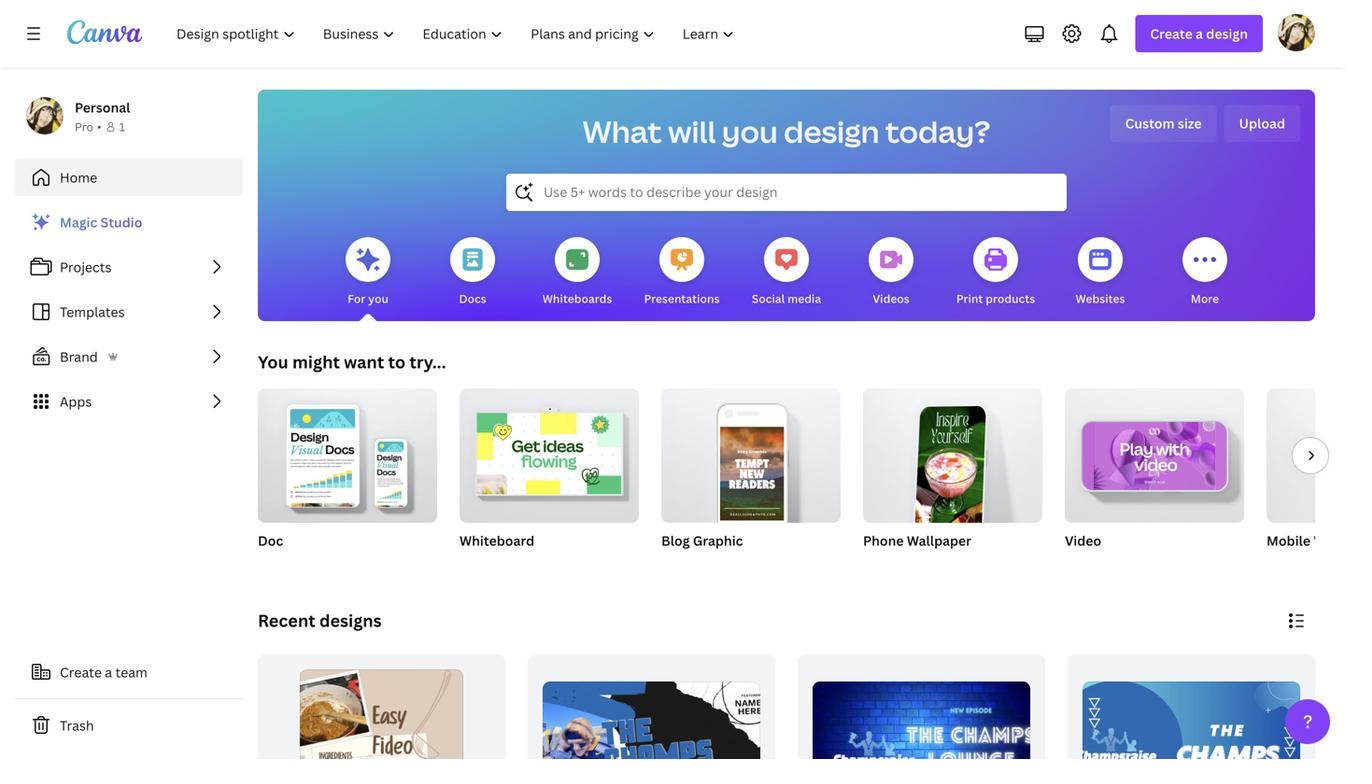 Task type: describe. For each thing, give the bounding box(es) containing it.
try...
[[410, 351, 446, 374]]

whiteboard
[[460, 532, 535, 550]]

studio
[[101, 214, 142, 231]]

products
[[986, 291, 1036, 307]]

to
[[388, 351, 406, 374]]

wallpaper
[[907, 532, 972, 550]]

group for mobile video
[[1267, 389, 1346, 523]]

for you
[[348, 291, 389, 307]]

stephanie aranda image
[[1278, 14, 1316, 51]]

custom
[[1126, 114, 1175, 132]]

1
[[119, 119, 125, 135]]

print products
[[957, 291, 1036, 307]]

apps
[[60, 393, 92, 411]]

print products button
[[957, 224, 1036, 321]]

0 vertical spatial you
[[722, 111, 778, 152]]

video inside "group"
[[1065, 532, 1102, 550]]

what will you design today?
[[583, 111, 991, 152]]

group for whiteboard
[[460, 381, 639, 523]]

more button
[[1183, 224, 1228, 321]]

create a design
[[1151, 25, 1248, 43]]

you might want to try...
[[258, 351, 446, 374]]

create a design button
[[1136, 15, 1263, 52]]

mobile
[[1267, 532, 1311, 550]]

presentations
[[644, 291, 720, 307]]

a for team
[[105, 664, 112, 682]]

0 horizontal spatial design
[[784, 111, 880, 152]]

home link
[[15, 159, 243, 196]]

for you button
[[346, 224, 391, 321]]

more
[[1191, 291, 1220, 307]]

docs
[[459, 291, 487, 307]]

websites button
[[1076, 224, 1126, 321]]

phone wallpaper group
[[863, 381, 1043, 574]]

team
[[115, 664, 148, 682]]

create for create a design
[[1151, 25, 1193, 43]]

templates link
[[15, 293, 243, 331]]

videos
[[873, 291, 910, 307]]

websites
[[1076, 291, 1126, 307]]

upload button
[[1225, 105, 1301, 142]]

blog graphic
[[662, 532, 743, 550]]

video group
[[1065, 381, 1245, 574]]

doc group
[[258, 381, 437, 574]]

what
[[583, 111, 662, 152]]

custom size
[[1126, 114, 1202, 132]]



Task type: vqa. For each thing, say whether or not it's contained in the screenshot.
Websites
yes



Task type: locate. For each thing, give the bounding box(es) containing it.
magic
[[60, 214, 97, 231]]

docs button
[[450, 224, 495, 321]]

doc
[[258, 532, 283, 550]]

create up custom size 'dropdown button'
[[1151, 25, 1193, 43]]

Search search field
[[544, 175, 1030, 210]]

0 vertical spatial a
[[1196, 25, 1204, 43]]

you inside button
[[368, 291, 389, 307]]

None search field
[[506, 174, 1067, 211]]

social media button
[[752, 224, 821, 321]]

design up search search field on the top
[[784, 111, 880, 152]]

video
[[1065, 532, 1102, 550], [1314, 532, 1346, 550]]

1 vertical spatial design
[[784, 111, 880, 152]]

0 vertical spatial create
[[1151, 25, 1193, 43]]

video inside group
[[1314, 532, 1346, 550]]

designs
[[319, 610, 382, 633]]

trash link
[[15, 707, 243, 745]]

home
[[60, 169, 97, 186]]

design inside dropdown button
[[1207, 25, 1248, 43]]

0 vertical spatial design
[[1207, 25, 1248, 43]]

today?
[[886, 111, 991, 152]]

phone
[[863, 532, 904, 550]]

recent
[[258, 610, 316, 633]]

group
[[258, 381, 437, 523], [460, 381, 639, 523], [662, 381, 841, 523], [863, 381, 1043, 534], [1065, 381, 1245, 523], [1267, 389, 1346, 523]]

mobile video
[[1267, 532, 1346, 550]]

group for video
[[1065, 381, 1245, 523]]

a left team
[[105, 664, 112, 682]]

1 horizontal spatial a
[[1196, 25, 1204, 43]]

presentations button
[[644, 224, 720, 321]]

videos button
[[869, 224, 914, 321]]

create left team
[[60, 664, 102, 682]]

will
[[668, 111, 716, 152]]

create for create a team
[[60, 664, 102, 682]]

•
[[97, 119, 101, 135]]

social
[[752, 291, 785, 307]]

1 vertical spatial create
[[60, 664, 102, 682]]

1 horizontal spatial design
[[1207, 25, 1248, 43]]

a
[[1196, 25, 1204, 43], [105, 664, 112, 682]]

1 horizontal spatial you
[[722, 111, 778, 152]]

1 video from the left
[[1065, 532, 1102, 550]]

trash
[[60, 717, 94, 735]]

design left stephanie aranda image
[[1207, 25, 1248, 43]]

1 vertical spatial a
[[105, 664, 112, 682]]

blog graphic group
[[662, 381, 841, 574]]

brand
[[60, 348, 98, 366]]

mobile video group
[[1267, 389, 1346, 574]]

pro •
[[75, 119, 101, 135]]

magic studio link
[[15, 204, 243, 241]]

1 vertical spatial you
[[368, 291, 389, 307]]

blog
[[662, 532, 690, 550]]

whiteboards
[[543, 291, 612, 307]]

personal
[[75, 99, 130, 116]]

0 horizontal spatial video
[[1065, 532, 1102, 550]]

you
[[258, 351, 289, 374]]

phone wallpaper
[[863, 532, 972, 550]]

media
[[788, 291, 821, 307]]

custom size button
[[1111, 105, 1217, 142]]

brand link
[[15, 338, 243, 376]]

create a team
[[60, 664, 148, 682]]

you right will
[[722, 111, 778, 152]]

want
[[344, 351, 384, 374]]

1 horizontal spatial create
[[1151, 25, 1193, 43]]

you right for
[[368, 291, 389, 307]]

a for design
[[1196, 25, 1204, 43]]

design
[[1207, 25, 1248, 43], [784, 111, 880, 152]]

group for phone wallpaper
[[863, 381, 1043, 534]]

upload
[[1240, 114, 1286, 132]]

whiteboards button
[[543, 224, 612, 321]]

create
[[1151, 25, 1193, 43], [60, 664, 102, 682]]

0 horizontal spatial create
[[60, 664, 102, 682]]

templates
[[60, 303, 125, 321]]

whiteboard group
[[460, 381, 639, 574]]

size
[[1178, 114, 1202, 132]]

print
[[957, 291, 983, 307]]

list containing magic studio
[[15, 204, 243, 421]]

a up size
[[1196, 25, 1204, 43]]

magic studio
[[60, 214, 142, 231]]

create a team button
[[15, 654, 243, 691]]

apps link
[[15, 383, 243, 421]]

top level navigation element
[[164, 15, 751, 52]]

graphic
[[693, 532, 743, 550]]

social media
[[752, 291, 821, 307]]

you
[[722, 111, 778, 152], [368, 291, 389, 307]]

0 horizontal spatial a
[[105, 664, 112, 682]]

group for doc
[[258, 381, 437, 523]]

a inside button
[[105, 664, 112, 682]]

a inside dropdown button
[[1196, 25, 1204, 43]]

recent designs
[[258, 610, 382, 633]]

pro
[[75, 119, 93, 135]]

2 video from the left
[[1314, 532, 1346, 550]]

1 horizontal spatial video
[[1314, 532, 1346, 550]]

create inside button
[[60, 664, 102, 682]]

projects link
[[15, 249, 243, 286]]

projects
[[60, 258, 112, 276]]

create inside dropdown button
[[1151, 25, 1193, 43]]

for
[[348, 291, 366, 307]]

list
[[15, 204, 243, 421]]

might
[[292, 351, 340, 374]]

0 horizontal spatial you
[[368, 291, 389, 307]]



